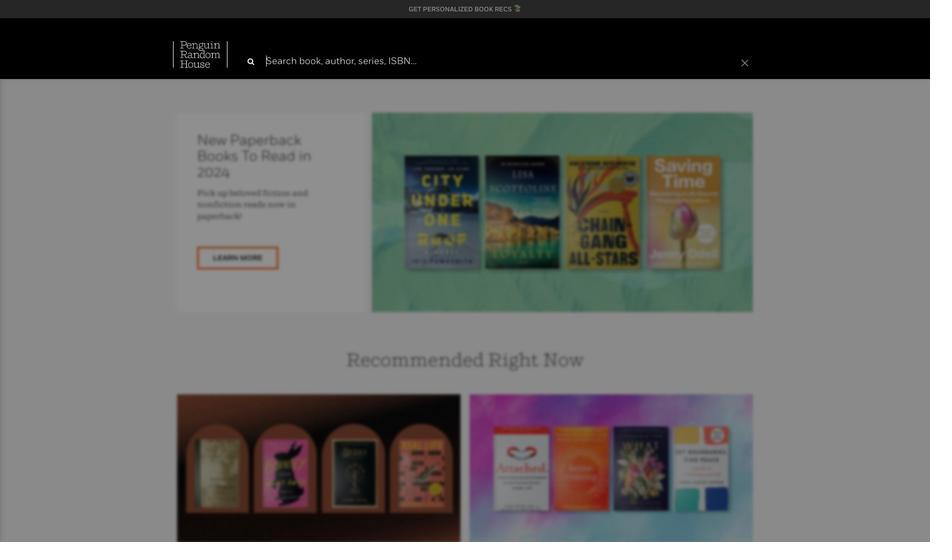 Task type: locate. For each thing, give the bounding box(es) containing it.
search image
[[745, 60, 754, 69]]

penguin randomhouse image
[[173, 41, 228, 68]]

for twists like in "saltburn", see these dark academia stories. image
[[177, 394, 461, 542]]

main navigation element
[[155, 41, 776, 69]]

Search search field
[[265, 54, 646, 68]]

penguin random house image
[[177, 41, 232, 69]]

None search field
[[228, 52, 703, 68]]

None submit
[[228, 52, 265, 67]]



Task type: describe. For each thing, give the bounding box(es) containing it.
compliment your self-improvement journey with these books. image
[[470, 394, 753, 542]]

close search image
[[742, 58, 749, 68]]

new paperback books to read in 2024 image
[[372, 113, 753, 312]]



Task type: vqa. For each thing, say whether or not it's contained in the screenshot.
'search box'
yes



